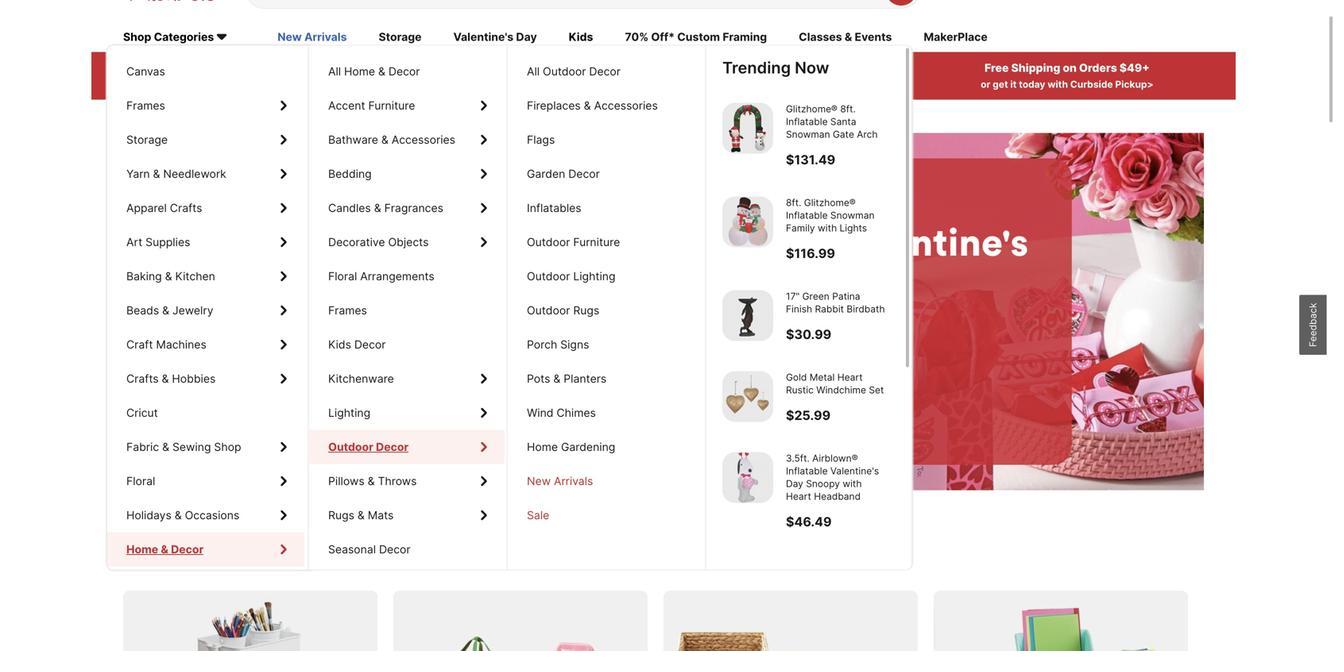 Task type: locate. For each thing, give the bounding box(es) containing it.
0 vertical spatial new arrivals link
[[278, 29, 347, 47]]

decorative objects link
[[309, 225, 505, 259]]

item undefined image for $30.99
[[722, 290, 773, 341]]

exclusions
[[283, 79, 334, 90]]

0 vertical spatial glitzhome®
[[786, 103, 838, 115]]

crafts & hobbies link for valentine's day
[[107, 362, 304, 396]]

floral link for classes & events
[[107, 465, 304, 499]]

hobbies for shop categories
[[172, 372, 216, 386]]

item undefined image left family
[[722, 197, 773, 248]]

storage for new arrivals
[[126, 133, 168, 147]]

day inside up to 40% off valentine's day supplies
[[497, 262, 567, 311]]

0 vertical spatial valentine's
[[453, 30, 514, 44]]

heart up windchime
[[837, 372, 863, 383]]

$30.99
[[786, 327, 831, 342]]

crafts & hobbies link for shop categories
[[107, 362, 304, 396]]

baking & kitchen for classes & events
[[126, 270, 215, 283]]

cricut
[[126, 407, 158, 420], [126, 407, 158, 420], [126, 407, 158, 420], [126, 407, 158, 420], [126, 407, 158, 420], [126, 407, 158, 420], [126, 407, 158, 420], [126, 407, 158, 420]]

1 horizontal spatial accessories
[[594, 99, 658, 112]]

apparel crafts link for storage
[[107, 191, 304, 225]]

outdoor inside the 'outdoor lighting' link
[[527, 270, 570, 283]]

1 horizontal spatial on
[[1063, 61, 1077, 75]]

yarn & needlework for new arrivals
[[126, 167, 226, 181]]

0 horizontal spatial heart
[[786, 491, 811, 503]]

yarn for classes & events
[[126, 167, 150, 181]]

crafts & hobbies link
[[107, 362, 304, 396], [107, 362, 304, 396], [107, 362, 304, 396], [107, 362, 304, 396], [107, 362, 304, 396], [107, 362, 304, 396], [107, 362, 304, 396], [107, 362, 304, 396]]

1 horizontal spatial it
[[1010, 79, 1017, 90]]

outdoor inside outdoor decor link
[[328, 441, 373, 454]]

2 inflatable from the top
[[786, 210, 828, 221]]

home & decor for kids
[[126, 543, 202, 557]]

valentine's day link
[[453, 29, 537, 47]]

beads for kids
[[126, 304, 159, 318]]

5 item undefined image from the top
[[722, 453, 773, 503]]

furniture up 'bathware & accessories'
[[368, 99, 415, 112]]

0 horizontal spatial rugs
[[328, 509, 354, 523]]

0 horizontal spatial all
[[221, 61, 236, 75]]

all inside 20% off all regular price purchases with code daily23us. exclusions apply>
[[221, 61, 236, 75]]

set
[[869, 385, 884, 396]]

8ft. up family
[[786, 197, 801, 209]]

yarn & needlework link
[[107, 157, 304, 191], [107, 157, 304, 191], [107, 157, 304, 191], [107, 157, 304, 191], [107, 157, 304, 191], [107, 157, 304, 191], [107, 157, 304, 191], [107, 157, 304, 191]]

day down 3.5ft. at the right bottom
[[786, 478, 803, 490]]

accessories up bedding link
[[392, 133, 455, 147]]

snowman
[[786, 129, 830, 140], [830, 210, 875, 221]]

categories
[[154, 30, 214, 44]]

inflatable for $46.49
[[786, 466, 828, 477]]

gate
[[833, 129, 854, 140]]

outdoor up outdoor rugs on the top left
[[527, 270, 570, 283]]

occasions
[[185, 509, 239, 523], [185, 509, 239, 523], [185, 509, 239, 523], [185, 509, 239, 523], [185, 509, 239, 523], [185, 509, 239, 523], [185, 509, 239, 523], [185, 509, 239, 523]]

snowman up "$131.49"
[[786, 129, 830, 140]]

70% off* custom framing link
[[625, 29, 767, 47]]

outdoor
[[543, 65, 586, 78], [527, 236, 570, 249], [527, 270, 570, 283], [527, 304, 570, 318], [328, 441, 373, 454]]

craft machines for 70% off* custom framing
[[126, 338, 206, 352]]

0 vertical spatial snowman
[[786, 129, 830, 140]]

events
[[855, 30, 892, 44]]

arrivals down home gardening
[[554, 475, 593, 488]]

apparel crafts
[[126, 201, 202, 215], [126, 201, 202, 215], [126, 201, 202, 215], [126, 201, 202, 215], [126, 201, 202, 215], [126, 201, 202, 215], [126, 201, 202, 215], [126, 201, 202, 215]]

outdoor inside all outdoor decor link
[[543, 65, 586, 78]]

storage for shop categories
[[126, 133, 168, 147]]

shop
[[123, 30, 151, 44], [517, 378, 543, 392], [214, 441, 241, 454], [214, 441, 241, 454], [214, 441, 241, 454], [214, 441, 241, 454], [214, 441, 241, 454], [214, 441, 241, 454], [214, 441, 241, 454], [214, 441, 241, 454]]

beads & jewelry link for storage
[[107, 294, 304, 328]]

1 horizontal spatial off
[[693, 218, 750, 266]]

0 vertical spatial it
[[1010, 79, 1017, 90]]

needlework for new arrivals
[[163, 167, 226, 181]]

with right today
[[1048, 79, 1068, 90]]

machines for new arrivals
[[156, 338, 206, 352]]

1 vertical spatial it
[[552, 322, 565, 346]]

inflatable down 3.5ft. at the right bottom
[[786, 466, 828, 477]]

outdoor up pillows
[[328, 441, 373, 454]]

heart
[[837, 372, 863, 383], [786, 491, 811, 503]]

inflatable inside 8ft. glitzhome® inflatable snowman family with lights
[[786, 210, 828, 221]]

supplies
[[146, 236, 190, 249], [146, 236, 190, 249], [146, 236, 190, 249], [146, 236, 190, 249], [146, 236, 190, 249], [146, 236, 190, 249], [146, 236, 190, 249], [146, 236, 190, 249], [577, 262, 731, 311]]

baking for valentine's day
[[126, 270, 162, 283]]

furniture
[[368, 99, 415, 112], [573, 236, 620, 249]]

baking & kitchen link for kids
[[107, 259, 304, 294]]

1 vertical spatial day
[[497, 262, 567, 311]]

home inside 'link'
[[344, 65, 375, 78]]

home
[[344, 65, 375, 78], [527, 441, 558, 454], [126, 543, 157, 557], [126, 543, 157, 557], [126, 543, 157, 557], [126, 543, 157, 557], [126, 543, 157, 557], [126, 543, 157, 557], [126, 543, 157, 557], [126, 543, 158, 557]]

1 horizontal spatial kids
[[569, 30, 593, 44]]

michaels™
[[626, 79, 674, 90]]

day up 'make'
[[497, 262, 567, 311]]

1 item undefined image from the top
[[722, 103, 773, 154]]

3 item undefined image from the top
[[722, 290, 773, 341]]

with left lights
[[818, 223, 837, 234]]

new up sale
[[527, 475, 551, 488]]

1 horizontal spatial new arrivals link
[[508, 465, 703, 499]]

beads
[[126, 304, 159, 318], [126, 304, 159, 318], [126, 304, 159, 318], [126, 304, 159, 318], [126, 304, 159, 318], [126, 304, 159, 318], [126, 304, 159, 318], [126, 304, 159, 318]]

0 horizontal spatial on
[[173, 546, 197, 570]]

1 horizontal spatial 8ft.
[[840, 103, 856, 115]]

item undefined image for $46.49
[[722, 453, 773, 503]]

craft
[[126, 338, 153, 352], [126, 338, 153, 352], [126, 338, 153, 352], [126, 338, 153, 352], [126, 338, 153, 352], [126, 338, 153, 352], [126, 338, 153, 352], [126, 338, 153, 352]]

new arrivals down home gardening
[[527, 475, 593, 488]]

0 vertical spatial heart
[[837, 372, 863, 383]]

1 vertical spatial valentine's
[[759, 218, 955, 266]]

1 vertical spatial snowman
[[830, 210, 875, 221]]

9%
[[650, 61, 667, 75]]

crafts & hobbies for new arrivals
[[126, 372, 216, 386]]

1 vertical spatial arrivals
[[554, 475, 593, 488]]

frames link for shop categories
[[107, 89, 304, 123]]

0 vertical spatial kids
[[569, 30, 593, 44]]

cricut for new arrivals
[[126, 407, 158, 420]]

with inside free shipping on orders $49+ or get it today with curbside pickup>
[[1048, 79, 1068, 90]]

heart inside 3.5ft. airblown® inflatable valentine's day snoopy with heart headband
[[786, 491, 811, 503]]

all up the when
[[527, 65, 540, 78]]

holidays & occasions link for storage
[[107, 499, 304, 533]]

crafts & hobbies
[[126, 372, 216, 386], [126, 372, 216, 386], [126, 372, 216, 386], [126, 372, 216, 386], [126, 372, 216, 386], [126, 372, 216, 386], [126, 372, 216, 386], [126, 372, 216, 386]]

accessories down your
[[594, 99, 658, 112]]

kitchenware
[[328, 372, 394, 386]]

0 horizontal spatial new arrivals link
[[278, 29, 347, 47]]

0 vertical spatial rugs
[[573, 304, 599, 318]]

furniture inside accent furniture link
[[368, 99, 415, 112]]

snowman up lights
[[830, 210, 875, 221]]

1 horizontal spatial arrivals
[[554, 475, 593, 488]]

2 item undefined image from the top
[[722, 197, 773, 248]]

0 vertical spatial new arrivals
[[278, 30, 347, 44]]

home for new arrivals
[[126, 543, 157, 557]]

art
[[126, 236, 142, 249], [126, 236, 142, 249], [126, 236, 142, 249], [126, 236, 142, 249], [126, 236, 142, 249], [126, 236, 142, 249], [126, 236, 142, 249], [126, 236, 142, 249]]

item undefined image left gold
[[722, 372, 773, 422]]

1 horizontal spatial furniture
[[573, 236, 620, 249]]

up
[[497, 218, 548, 266]]

on
[[1063, 61, 1077, 75], [173, 546, 197, 570]]

0 horizontal spatial new arrivals
[[278, 30, 347, 44]]

valentine's inside up to 40% off valentine's day supplies
[[759, 218, 955, 266]]

new arrivals link down "gardening"
[[508, 465, 703, 499]]

1 vertical spatial kids
[[328, 338, 351, 352]]

yarn & needlework for kids
[[126, 167, 226, 181]]

0 vertical spatial now
[[795, 58, 829, 77]]

inflatable inside glitzhome® 8ft. inflatable santa snowman gate arch
[[786, 116, 828, 128]]

it
[[1010, 79, 1017, 90], [552, 322, 565, 346]]

1 horizontal spatial new
[[527, 475, 551, 488]]

all up apply>
[[328, 65, 341, 78]]

with down 20%
[[177, 79, 198, 90]]

0 vertical spatial 8ft.
[[840, 103, 856, 115]]

1 vertical spatial now
[[546, 378, 570, 392]]

holidays for new arrivals
[[126, 509, 171, 523]]

save on creative storage for every space.
[[123, 546, 508, 570]]

baking & kitchen link
[[107, 259, 304, 294], [107, 259, 304, 294], [107, 259, 304, 294], [107, 259, 304, 294], [107, 259, 304, 294], [107, 259, 304, 294], [107, 259, 304, 294], [107, 259, 304, 294]]

furniture down inflatables link
[[573, 236, 620, 249]]

on inside free shipping on orders $49+ or get it today with curbside pickup>
[[1063, 61, 1077, 75]]

0 vertical spatial furniture
[[368, 99, 415, 112]]

1 vertical spatial inflatable
[[786, 210, 828, 221]]

1 horizontal spatial heart
[[837, 372, 863, 383]]

off up code
[[201, 61, 218, 75]]

with
[[177, 79, 198, 90], [1048, 79, 1068, 90], [818, 223, 837, 234], [843, 478, 862, 490]]

home & decor link for storage
[[107, 533, 304, 567]]

frames for kids
[[126, 99, 165, 112]]

outdoor rugs
[[527, 304, 599, 318]]

1 vertical spatial new
[[527, 475, 551, 488]]

cricut link
[[107, 396, 304, 430], [107, 396, 304, 430], [107, 396, 304, 430], [107, 396, 304, 430], [107, 396, 304, 430], [107, 396, 304, 430], [107, 396, 304, 430], [107, 396, 304, 430]]

craft machines for new arrivals
[[126, 338, 206, 352]]

0 horizontal spatial furniture
[[368, 99, 415, 112]]

rugs up signs in the bottom of the page
[[573, 304, 599, 318]]

0 vertical spatial lighting
[[573, 270, 616, 283]]

now inside button
[[546, 378, 570, 392]]

fabric for classes & events
[[126, 441, 159, 454]]

storage for 70% off* custom framing
[[126, 133, 168, 147]]

shipping
[[1011, 61, 1060, 75]]

heart up $46.49
[[786, 491, 811, 503]]

& inside 'earn 9% in rewards when you use your michaels™ credit card.³ details & apply>'
[[774, 79, 780, 90]]

1 vertical spatial off
[[693, 218, 750, 266]]

make
[[497, 322, 547, 346]]

outdoor lighting link
[[508, 259, 703, 294]]

apparel crafts link for new arrivals
[[107, 191, 304, 225]]

off*
[[651, 30, 675, 44]]

lighting
[[573, 270, 616, 283], [328, 407, 370, 420]]

1 horizontal spatial now
[[795, 58, 829, 77]]

yarn & needlework link for new arrivals
[[107, 157, 304, 191]]

1 horizontal spatial new arrivals
[[527, 475, 593, 488]]

fragrances
[[384, 201, 443, 215]]

art supplies link for 70% off* custom framing
[[107, 225, 304, 259]]

trending
[[722, 58, 791, 77]]

$25.99
[[786, 408, 831, 424]]

chimes
[[557, 407, 596, 420]]

1 horizontal spatial lighting
[[573, 270, 616, 283]]

new up price
[[278, 30, 302, 44]]

4 item undefined image from the top
[[722, 372, 773, 422]]

yarn
[[126, 167, 150, 181], [126, 167, 150, 181], [126, 167, 150, 181], [126, 167, 150, 181], [126, 167, 150, 181], [126, 167, 150, 181], [126, 167, 150, 181], [126, 167, 150, 181]]

0 horizontal spatial 8ft.
[[786, 197, 801, 209]]

garden
[[527, 167, 565, 181]]

inflatable inside 3.5ft. airblown® inflatable valentine's day snoopy with heart headband
[[786, 466, 828, 477]]

fabric & sewing shop link for kids
[[107, 430, 304, 465]]

holidays for classes & events
[[126, 509, 171, 523]]

craft machines link
[[107, 328, 304, 362], [107, 328, 304, 362], [107, 328, 304, 362], [107, 328, 304, 362], [107, 328, 304, 362], [107, 328, 304, 362], [107, 328, 304, 362], [107, 328, 304, 362]]

outdoor down 'inflatables'
[[527, 236, 570, 249]]

on up curbside
[[1063, 61, 1077, 75]]

0 vertical spatial inflatable
[[786, 116, 828, 128]]

pillows
[[328, 475, 364, 488]]

1 vertical spatial accessories
[[392, 133, 455, 147]]

jewelry for storage
[[172, 304, 213, 318]]

home & decor for storage
[[126, 543, 202, 557]]

1 vertical spatial 8ft.
[[786, 197, 801, 209]]

home & decor for classes & events
[[126, 543, 202, 557]]

kitchen for new arrivals
[[175, 270, 215, 283]]

yarn & needlework for valentine's day
[[126, 167, 226, 181]]

item undefined image
[[722, 103, 773, 154], [722, 197, 773, 248], [722, 290, 773, 341], [722, 372, 773, 422], [722, 453, 773, 503]]

storage link for classes & events
[[107, 123, 304, 157]]

art supplies
[[126, 236, 190, 249], [126, 236, 190, 249], [126, 236, 190, 249], [126, 236, 190, 249], [126, 236, 190, 249], [126, 236, 190, 249], [126, 236, 190, 249], [126, 236, 190, 249]]

rugs
[[573, 304, 599, 318], [328, 509, 354, 523]]

fabric & sewing shop for shop categories
[[126, 441, 241, 454]]

cricut for 70% off* custom framing
[[126, 407, 158, 420]]

lighting down outdoor furniture link
[[573, 270, 616, 283]]

0 horizontal spatial accessories
[[392, 133, 455, 147]]

0 horizontal spatial now
[[546, 378, 570, 392]]

1 vertical spatial new arrivals link
[[508, 465, 703, 499]]

apparel for storage
[[126, 201, 167, 215]]

sewing for shop categories
[[172, 441, 211, 454]]

every
[[388, 546, 441, 570]]

pickup>
[[1115, 79, 1154, 90]]

yarn & needlework link for 70% off* custom framing
[[107, 157, 304, 191]]

jewelry for new arrivals
[[172, 304, 213, 318]]

jewelry for 70% off* custom framing
[[172, 304, 213, 318]]

outdoor furniture
[[527, 236, 620, 249]]

shop for classes & events
[[214, 441, 241, 454]]

kids up "all outdoor decor" at left top
[[569, 30, 593, 44]]

kitchen for valentine's day
[[175, 270, 215, 283]]

home & decor
[[126, 543, 202, 557], [126, 543, 202, 557], [126, 543, 202, 557], [126, 543, 202, 557], [126, 543, 202, 557], [126, 543, 202, 557], [126, 543, 202, 557], [126, 543, 204, 557]]

3 inflatable from the top
[[786, 466, 828, 477]]

$49+
[[1120, 61, 1150, 75]]

day inside 3.5ft. airblown® inflatable valentine's day snoopy with heart headband
[[786, 478, 803, 490]]

0 vertical spatial on
[[1063, 61, 1077, 75]]

baking & kitchen for storage
[[126, 270, 215, 283]]

lights
[[840, 223, 867, 234]]

0 vertical spatial off
[[201, 61, 218, 75]]

all up code
[[221, 61, 236, 75]]

floral link for valentine's day
[[107, 465, 304, 499]]

$131.49
[[786, 152, 835, 168]]

fabric & sewing shop for kids
[[126, 441, 241, 454]]

2 vertical spatial day
[[786, 478, 803, 490]]

home & decor link
[[107, 533, 304, 567], [107, 533, 304, 567], [107, 533, 304, 567], [107, 533, 304, 567], [107, 533, 304, 567], [107, 533, 304, 567], [107, 533, 304, 567], [107, 533, 304, 567]]

valentine's day
[[453, 30, 537, 44]]

craft for shop categories
[[126, 338, 153, 352]]

1 vertical spatial glitzhome®
[[804, 197, 856, 209]]

valentine's inside 3.5ft. airblown® inflatable valentine's day snoopy with heart headband
[[830, 466, 879, 477]]

art supplies for storage
[[126, 236, 190, 249]]

new arrivals link up price
[[278, 29, 347, 47]]

the big storage sale up to 60% off storage solutions with woman holding plastic containers image
[[0, 133, 466, 491]]

0 vertical spatial arrivals
[[304, 30, 347, 44]]

canvas
[[126, 65, 165, 78], [126, 65, 165, 78], [126, 65, 165, 78], [126, 65, 165, 78], [126, 65, 165, 78], [126, 65, 165, 78], [126, 65, 165, 78], [126, 65, 165, 78]]

white rolling cart with art supplies image
[[123, 591, 377, 652]]

apparel crafts link for kids
[[107, 191, 304, 225]]

item undefined image left 17" on the right top of page
[[722, 290, 773, 341]]

8ft.
[[840, 103, 856, 115], [786, 197, 801, 209]]

1 vertical spatial furniture
[[573, 236, 620, 249]]

8ft. up santa
[[840, 103, 856, 115]]

gold
[[786, 372, 807, 383]]

rugs down pillows
[[328, 509, 354, 523]]

craft machines link for valentine's day
[[107, 328, 304, 362]]

yarn for storage
[[126, 167, 150, 181]]

furniture for outdoor furniture
[[573, 236, 620, 249]]

2 vertical spatial valentine's
[[830, 466, 879, 477]]

kids inside 'link'
[[328, 338, 351, 352]]

supplies for valentine's day
[[146, 236, 190, 249]]

home gardening link
[[508, 430, 703, 465]]

0 horizontal spatial off
[[201, 61, 218, 75]]

kids decor
[[328, 338, 386, 352]]

with up headband
[[843, 478, 862, 490]]

lighting down the kitchenware at bottom
[[328, 407, 370, 420]]

crafts
[[170, 201, 202, 215], [170, 201, 202, 215], [170, 201, 202, 215], [170, 201, 202, 215], [170, 201, 202, 215], [170, 201, 202, 215], [170, 201, 202, 215], [170, 201, 202, 215], [126, 372, 159, 386], [126, 372, 159, 386], [126, 372, 159, 386], [126, 372, 159, 386], [126, 372, 159, 386], [126, 372, 159, 386], [126, 372, 159, 386], [126, 372, 159, 386]]

item undefined image left 3.5ft. at the right bottom
[[722, 453, 773, 503]]

canvas for 70% off* custom framing
[[126, 65, 165, 78]]

machines for shop categories
[[156, 338, 206, 352]]

holidays & occasions link for valentine's day
[[107, 499, 304, 533]]

outdoor up you
[[543, 65, 586, 78]]

kids
[[569, 30, 593, 44], [328, 338, 351, 352]]

shop for shop categories
[[214, 441, 241, 454]]

it inside free shipping on orders $49+ or get it today with curbside pickup>
[[1010, 79, 1017, 90]]

0 horizontal spatial arrivals
[[304, 30, 347, 44]]

canvas for valentine's day
[[126, 65, 165, 78]]

decorative objects
[[328, 236, 429, 249]]

baking & kitchen for kids
[[126, 270, 215, 283]]

accessories for fireplaces & accessories
[[594, 99, 658, 112]]

2 vertical spatial inflatable
[[786, 466, 828, 477]]

sewing for new arrivals
[[172, 441, 211, 454]]

fabric for 70% off* custom framing
[[126, 441, 159, 454]]

3.5ft. airblown® inflatable valentine's day snoopy with heart headband
[[786, 453, 879, 503]]

0 horizontal spatial kids
[[328, 338, 351, 352]]

0 horizontal spatial lighting
[[328, 407, 370, 420]]

home for valentine's day
[[126, 543, 157, 557]]

baking & kitchen for new arrivals
[[126, 270, 215, 283]]

glitzhome® inside glitzhome® 8ft. inflatable santa snowman gate arch
[[786, 103, 838, 115]]

fabric & sewing shop link for valentine's day
[[107, 430, 304, 465]]

on right save
[[173, 546, 197, 570]]

all inside 'link'
[[328, 65, 341, 78]]

day up the when
[[516, 30, 537, 44]]

it down outdoor rugs on the top left
[[552, 322, 565, 346]]

frames for shop categories
[[126, 99, 165, 112]]

art for shop categories
[[126, 236, 142, 249]]

off right 40%
[[693, 218, 750, 266]]

baking & kitchen
[[126, 270, 215, 283], [126, 270, 215, 283], [126, 270, 215, 283], [126, 270, 215, 283], [126, 270, 215, 283], [126, 270, 215, 283], [126, 270, 215, 283], [126, 270, 215, 283]]

inflatable up family
[[786, 210, 828, 221]]

glitzhome® up lights
[[804, 197, 856, 209]]

occasions for storage
[[185, 509, 239, 523]]

hobbies for storage
[[172, 372, 216, 386]]

inflatable left santa
[[786, 116, 828, 128]]

outdoor inside outdoor furniture link
[[527, 236, 570, 249]]

0 vertical spatial accessories
[[594, 99, 658, 112]]

1 vertical spatial heart
[[786, 491, 811, 503]]

baking & kitchen link for 70% off* custom framing
[[107, 259, 304, 294]]

floral for storage
[[126, 475, 155, 488]]

wind chimes link
[[508, 396, 703, 430]]

it right get
[[1010, 79, 1017, 90]]

item undefined image down details
[[722, 103, 773, 154]]

floral arrangements
[[328, 270, 434, 283]]

0 vertical spatial new
[[278, 30, 302, 44]]

needlework
[[163, 167, 226, 181], [163, 167, 226, 181], [163, 167, 226, 181], [163, 167, 226, 181], [163, 167, 226, 181], [163, 167, 226, 181], [163, 167, 226, 181], [163, 167, 226, 181]]

outdoor inside 'outdoor rugs' link
[[527, 304, 570, 318]]

outdoor up porch
[[527, 304, 570, 318]]

rugs & mats
[[328, 509, 394, 523]]

crafts & hobbies link for new arrivals
[[107, 362, 304, 396]]

arrivals up 'purchases'
[[304, 30, 347, 44]]

heart inside gold metal heart rustic windchime set
[[837, 372, 863, 383]]

kids up the kitchenware at bottom
[[328, 338, 351, 352]]

canvas link for shop categories
[[107, 54, 304, 89]]

furniture inside outdoor furniture link
[[573, 236, 620, 249]]

1 horizontal spatial all
[[328, 65, 341, 78]]

outdoor rugs link
[[508, 294, 703, 328]]

bedding
[[328, 167, 372, 181]]

0 horizontal spatial new
[[278, 30, 302, 44]]

glitzhome® down apply>
[[786, 103, 838, 115]]

apparel for shop categories
[[126, 201, 167, 215]]

1 inflatable from the top
[[786, 116, 828, 128]]

all home & decor link
[[309, 54, 505, 89]]

storage
[[281, 546, 353, 570]]

with inside 20% off all regular price purchases with code daily23us. exclusions apply>
[[177, 79, 198, 90]]

use
[[584, 79, 601, 90]]

2 horizontal spatial all
[[527, 65, 540, 78]]

birdbath
[[847, 304, 885, 315]]

0 horizontal spatial it
[[552, 322, 565, 346]]

kitchen for shop categories
[[175, 270, 215, 283]]

fabric & sewing shop for classes & events
[[126, 441, 241, 454]]

windchime
[[816, 385, 866, 396]]

floral link
[[107, 465, 304, 499], [107, 465, 304, 499], [107, 465, 304, 499], [107, 465, 304, 499], [107, 465, 304, 499], [107, 465, 304, 499], [107, 465, 304, 499], [107, 465, 304, 499]]

new arrivals up price
[[278, 30, 347, 44]]

new for bottom new arrivals link
[[527, 475, 551, 488]]

beads & jewelry for valentine's day
[[126, 304, 213, 318]]

apparel crafts link for classes & events
[[107, 191, 304, 225]]



Task type: describe. For each thing, give the bounding box(es) containing it.
outdoor lighting
[[527, 270, 616, 283]]

wind chimes
[[527, 407, 596, 420]]

pots & planters link
[[508, 362, 703, 396]]

1 horizontal spatial rugs
[[573, 304, 599, 318]]

card.³
[[708, 79, 737, 90]]

apparel for new arrivals
[[126, 201, 167, 215]]

space.
[[445, 546, 508, 570]]

seasonal decor link
[[309, 533, 505, 567]]

all home & decor
[[328, 65, 420, 78]]

accent furniture
[[328, 99, 415, 112]]

decorative
[[328, 236, 385, 249]]

machines for valentine's day
[[156, 338, 206, 352]]

fabric for shop categories
[[126, 441, 159, 454]]

accent
[[328, 99, 365, 112]]

& inside 'link'
[[378, 65, 385, 78]]

8ft. glitzhome® inflatable snowman family with lights
[[786, 197, 875, 234]]

flags
[[527, 133, 555, 147]]

apparel crafts link for 70% off* custom framing
[[107, 191, 304, 225]]

trending now
[[722, 58, 829, 77]]

floral arrangements link
[[309, 259, 505, 294]]

needlework for shop categories
[[163, 167, 226, 181]]

fabric & sewing shop link for new arrivals
[[107, 430, 304, 465]]

canvas for storage
[[126, 65, 165, 78]]

today
[[1019, 79, 1045, 90]]

supplies inside up to 40% off valentine's day supplies
[[577, 262, 731, 311]]

holidays & occasions link for classes & events
[[107, 499, 304, 533]]

rabbit
[[815, 304, 844, 315]]

snowman inside glitzhome® 8ft. inflatable santa snowman gate arch
[[786, 129, 830, 140]]

8ft. inside 8ft. glitzhome® inflatable snowman family with lights
[[786, 197, 801, 209]]

outdoor decor link
[[309, 430, 505, 465]]

metal
[[810, 372, 835, 383]]

seasonal decor
[[328, 543, 411, 557]]

get
[[993, 79, 1008, 90]]

classes
[[799, 30, 842, 44]]

all outdoor decor
[[527, 65, 621, 78]]

storage for valentine's day
[[126, 133, 168, 147]]

in
[[670, 61, 680, 75]]

outdoor decor
[[328, 441, 409, 454]]

1 vertical spatial rugs
[[328, 509, 354, 523]]

jewelry for kids
[[172, 304, 213, 318]]

save
[[123, 546, 169, 570]]

beads & jewelry link for new arrivals
[[107, 294, 304, 328]]

canvas link for 70% off* custom framing
[[107, 54, 304, 89]]

home gardening
[[527, 441, 615, 454]]

yarn & needlework link for valentine's day
[[107, 157, 304, 191]]

storage link for new arrivals
[[107, 123, 304, 157]]

yarn & needlework for 70% off* custom framing
[[126, 167, 226, 181]]

canvas link for new arrivals
[[107, 54, 304, 89]]

cricut for valentine's day
[[126, 407, 158, 420]]

new for leftmost new arrivals link
[[278, 30, 302, 44]]

now for trending now
[[795, 58, 829, 77]]

off inside up to 40% off valentine's day supplies
[[693, 218, 750, 266]]

inflatable for $116.99
[[786, 210, 828, 221]]

beads & jewelry for new arrivals
[[126, 304, 213, 318]]

17" green patina finish rabbit birdbath
[[786, 291, 885, 315]]

your
[[603, 79, 624, 90]]

craft for new arrivals
[[126, 338, 153, 352]]

pots
[[527, 372, 550, 386]]

kitchenware link
[[309, 362, 505, 396]]

art supplies link for shop categories
[[107, 225, 304, 259]]

apply>
[[783, 79, 816, 90]]

apparel for 70% off* custom framing
[[126, 201, 167, 215]]

free shipping on orders $49+ or get it today with curbside pickup>
[[981, 61, 1154, 90]]

frames link for new arrivals
[[107, 89, 304, 123]]

table of valentines day decor image
[[466, 133, 1335, 491]]

art supplies for kids
[[126, 236, 190, 249]]

for
[[357, 546, 384, 570]]

occasions for 70% off* custom framing
[[185, 509, 239, 523]]

8ft. inside glitzhome® 8ft. inflatable santa snowman gate arch
[[840, 103, 856, 115]]

craft machines link for classes & events
[[107, 328, 304, 362]]

baking for 70% off* custom framing
[[126, 270, 162, 283]]

art supplies for shop categories
[[126, 236, 190, 249]]

$116.99
[[786, 246, 835, 261]]

bathware & accessories link
[[309, 123, 505, 157]]

with inside 3.5ft. airblown® inflatable valentine's day snoopy with heart headband
[[843, 478, 862, 490]]

needlework for kids
[[163, 167, 226, 181]]

gardening
[[561, 441, 615, 454]]

item undefined image for $131.49
[[722, 103, 773, 154]]

craft machines link for storage
[[107, 328, 304, 362]]

snoopy
[[806, 478, 840, 490]]

porch
[[527, 338, 557, 352]]

porch signs link
[[508, 328, 703, 362]]

storage for kids
[[126, 133, 168, 147]]

creative
[[201, 546, 277, 570]]

occasions for kids
[[185, 509, 239, 523]]

snowman inside 8ft. glitzhome® inflatable snowman family with lights
[[830, 210, 875, 221]]

planters
[[564, 372, 607, 386]]

rustic
[[786, 385, 814, 396]]

frames link for storage
[[107, 89, 304, 123]]

sewing for storage
[[172, 441, 211, 454]]

earn 9% in rewards when you use your michaels™ credit card.³ details & apply>
[[536, 61, 816, 90]]

fireplaces
[[527, 99, 581, 112]]

art supplies link for valentine's day
[[107, 225, 304, 259]]

sale
[[527, 509, 549, 523]]

shop inside button
[[517, 378, 543, 392]]

sale link
[[508, 499, 703, 533]]

needlework for classes & events
[[163, 167, 226, 181]]

inflatables
[[527, 201, 581, 215]]

throws
[[378, 475, 417, 488]]

outdoor for rugs
[[527, 304, 570, 318]]

signs
[[560, 338, 589, 352]]

craft machines for kids
[[126, 338, 206, 352]]

kitchen for storage
[[175, 270, 215, 283]]

art supplies for 70% off* custom framing
[[126, 236, 190, 249]]

wind
[[527, 407, 554, 420]]

shop categories
[[123, 30, 214, 44]]

occasions for valentine's day
[[185, 509, 239, 523]]

shop for valentine's day
[[214, 441, 241, 454]]

heartfelt.
[[708, 322, 792, 346]]

apparel crafts link for shop categories
[[107, 191, 304, 225]]

outdoor for decor
[[328, 441, 373, 454]]

20% off all regular price purchases with code daily23us. exclusions apply>
[[174, 61, 372, 90]]

art supplies link for classes & events
[[107, 225, 304, 259]]

frames for new arrivals
[[126, 99, 165, 112]]

outdoor for furniture
[[527, 236, 570, 249]]

apparel crafts for new arrivals
[[126, 201, 202, 215]]

holidays & occasions for kids
[[126, 509, 239, 523]]

hobbies for new arrivals
[[172, 372, 216, 386]]

canvas for kids
[[126, 65, 165, 78]]

shop now
[[517, 378, 570, 392]]

holiday storage containers image
[[393, 591, 648, 652]]

fabric & sewing shop link for classes & events
[[107, 430, 304, 465]]

craft for classes & events
[[126, 338, 153, 352]]

70% off* custom framing
[[625, 30, 767, 44]]

1 vertical spatial new arrivals
[[527, 475, 593, 488]]

baking for new arrivals
[[126, 270, 162, 283]]

flags link
[[508, 123, 703, 157]]

apparel crafts for storage
[[126, 201, 202, 215]]

cricut for kids
[[126, 407, 158, 420]]

beads & jewelry for storage
[[126, 304, 213, 318]]

baking & kitchen for 70% off* custom framing
[[126, 270, 215, 283]]

0 vertical spatial day
[[516, 30, 537, 44]]

accent furniture link
[[309, 89, 505, 123]]

details
[[739, 79, 772, 90]]

fabric & sewing shop link for shop categories
[[107, 430, 304, 465]]

crafts & hobbies link for kids
[[107, 362, 304, 396]]

home & decor for new arrivals
[[126, 543, 202, 557]]

colorful plastic storage bins image
[[934, 591, 1188, 652]]

gold metal heart rustic windchime set
[[786, 372, 884, 396]]

apparel for classes & events
[[126, 201, 167, 215]]

supplies for 70% off* custom framing
[[146, 236, 190, 249]]

70%
[[625, 30, 649, 44]]

apply>
[[336, 79, 368, 90]]

airblown®
[[812, 453, 858, 464]]

40%
[[604, 218, 683, 266]]

glitzhome® inside 8ft. glitzhome® inflatable snowman family with lights
[[804, 197, 856, 209]]

objects
[[388, 236, 429, 249]]

crafts & hobbies for kids
[[126, 372, 216, 386]]

storage for storage
[[126, 133, 168, 147]]

storage link for kids
[[107, 123, 304, 157]]

cricut for shop categories
[[126, 407, 158, 420]]

1 vertical spatial lighting
[[328, 407, 370, 420]]

price
[[283, 61, 311, 75]]

1 vertical spatial on
[[173, 546, 197, 570]]

supplies for kids
[[146, 236, 190, 249]]

holidays & occasions link for new arrivals
[[107, 499, 304, 533]]

crafts & hobbies link for storage
[[107, 362, 304, 396]]

when
[[536, 79, 562, 90]]

holidays for kids
[[126, 509, 171, 523]]

regular
[[238, 61, 280, 75]]

home & decor for 70% off* custom framing
[[126, 543, 202, 557]]

frames for 70% off* custom framing
[[126, 99, 165, 112]]

with inside 8ft. glitzhome® inflatable snowman family with lights
[[818, 223, 837, 234]]

three water hyacinth baskets in white, brown and tan image
[[664, 591, 918, 652]]

furniture for accent furniture
[[368, 99, 415, 112]]

daily23us.
[[225, 79, 281, 90]]

classes & events link
[[799, 29, 892, 47]]

craft machines link for new arrivals
[[107, 328, 304, 362]]

20%
[[174, 61, 198, 75]]

crafts & hobbies for storage
[[126, 372, 216, 386]]

3.5ft.
[[786, 453, 810, 464]]

all for all outdoor decor
[[527, 65, 540, 78]]

green
[[802, 291, 830, 302]]

art for valentine's day
[[126, 236, 142, 249]]

yarn for shop categories
[[126, 167, 150, 181]]

garden decor link
[[508, 157, 703, 191]]

off inside 20% off all regular price purchases with code daily23us. exclusions apply>
[[201, 61, 218, 75]]

canvas for shop categories
[[126, 65, 165, 78]]

bedding link
[[309, 157, 505, 191]]

family
[[786, 223, 815, 234]]

floral for shop categories
[[126, 475, 155, 488]]

pots & planters
[[527, 372, 607, 386]]

holidays & occasions link for kids
[[107, 499, 304, 533]]

custom
[[677, 30, 720, 44]]

garden decor
[[527, 167, 600, 181]]

beads & jewelry link for shop categories
[[107, 294, 304, 328]]

frames link for kids
[[107, 89, 304, 123]]



Task type: vqa. For each thing, say whether or not it's contained in the screenshot.
Valentine's Day's Frames
yes



